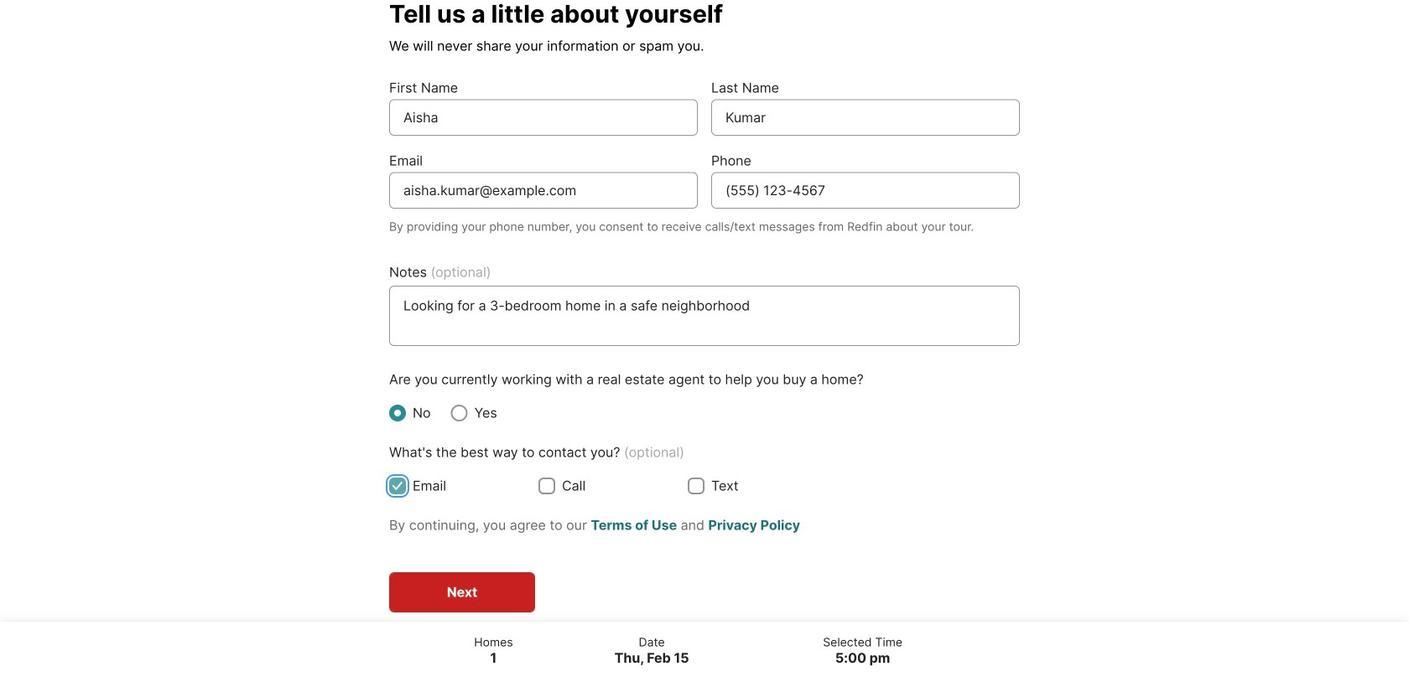 Task type: describe. For each thing, give the bounding box(es) containing it.
none checkbox inside 'what's the best way to contact you?' 'element'
[[688, 478, 705, 495]]

none radio inside are you currently working with a real estate agent to help you buy a home? element
[[451, 405, 468, 422]]

example@example.com email field
[[403, 182, 684, 199]]

Jane text field
[[403, 109, 684, 126]]

what's the best way to contact you? element
[[389, 476, 1020, 496]]

none radio inside are you currently working with a real estate agent to help you buy a home? element
[[389, 405, 406, 422]]



Task type: locate. For each thing, give the bounding box(es) containing it.
None checkbox
[[389, 478, 406, 495], [539, 478, 555, 495], [389, 478, 406, 495], [539, 478, 555, 495]]

are you currently working with a real estate agent to help you buy a home? element
[[389, 403, 1020, 423]]

Notes text field
[[403, 296, 1006, 336]]

None radio
[[451, 405, 468, 422]]

None checkbox
[[688, 478, 705, 495]]

(   )   - telephone field
[[726, 182, 1006, 199]]

None radio
[[389, 405, 406, 422]]

Doe text field
[[726, 109, 1006, 126]]



Task type: vqa. For each thing, say whether or not it's contained in the screenshot.
the top approved
no



